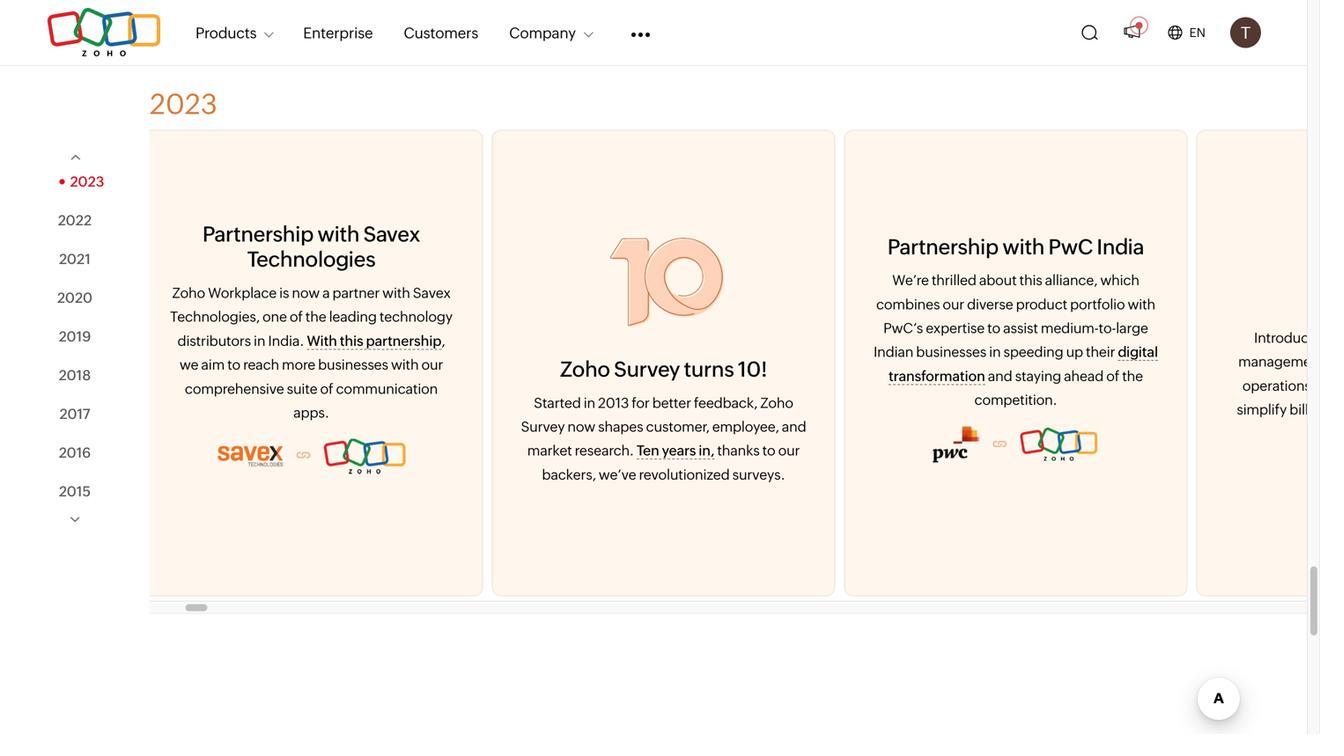 Task type: locate. For each thing, give the bounding box(es) containing it.
now inside zoho workplace is now a partner with savex technologies, one of the leading technology distributors in india.
[[276, 285, 303, 301]]

2023 link
[[45, 173, 104, 190]]

partner
[[316, 285, 363, 301]]

our
[[926, 296, 948, 312], [405, 357, 427, 373], [762, 443, 784, 459]]

alliance,
[[1029, 272, 1081, 288]]

in up reach
[[237, 333, 249, 349]]

to right aim
[[211, 357, 224, 373]]

zoho inside zoho workplace is now a partner with savex technologies, one of the leading technology distributors in india.
[[156, 285, 189, 301]]

with up technology
[[366, 285, 394, 301]]

in left the 2013
[[567, 395, 579, 411]]

in inside we're thrilled about this alliance, which combines our diverse product portfolio with pwc's expertise to assist medium-to-large indian businesses in speeding up their
[[973, 344, 985, 360]]

partnership up technologies
[[186, 222, 297, 246]]

digital transformation link
[[872, 344, 1142, 385]]

the up with at the left top of the page
[[289, 309, 310, 325]]

2 horizontal spatial of
[[1090, 368, 1103, 384]]

1 vertical spatial this
[[323, 333, 347, 349]]

1 horizontal spatial now
[[551, 419, 579, 435]]

combines
[[860, 296, 924, 312]]

1 horizontal spatial our
[[762, 443, 784, 459]]

now left a
[[276, 285, 303, 301]]

the
[[289, 309, 310, 325], [1106, 368, 1127, 384]]

in
[[237, 333, 249, 349], [973, 344, 985, 360], [567, 395, 579, 411]]

0 vertical spatial savex
[[347, 222, 404, 246]]

businesses inside , we aim to reach more businesses with our comprehensive suite of communication apps.
[[302, 357, 372, 373]]

survey
[[598, 357, 664, 382], [505, 419, 549, 435]]

our down ,
[[405, 357, 427, 373]]

survey up market
[[505, 419, 549, 435]]

to-
[[1082, 320, 1100, 336]]

0 vertical spatial and
[[972, 368, 996, 384]]

of down the their
[[1090, 368, 1103, 384]]

products
[[195, 24, 257, 41]]

introducing
[[1238, 330, 1313, 346]]

ten years in,
[[620, 443, 698, 459]]

2 horizontal spatial in
[[973, 344, 985, 360]]

0 horizontal spatial survey
[[505, 419, 549, 435]]

workplace
[[192, 285, 260, 301]]

1 horizontal spatial businesses
[[900, 344, 970, 360]]

businesses
[[900, 344, 970, 360], [302, 357, 372, 373]]

0 vertical spatial to
[[971, 320, 984, 336]]

0 horizontal spatial partnership
[[186, 222, 297, 246]]

1 vertical spatial 2023
[[70, 173, 104, 190]]

1 vertical spatial to
[[211, 357, 224, 373]]

1 vertical spatial now
[[551, 419, 579, 435]]

1 horizontal spatial the
[[1106, 368, 1127, 384]]

1 horizontal spatial and
[[972, 368, 996, 384]]

zoho inside started in 2013 for better feedback, zoho survey now shapes customer, employee, and market research.
[[744, 395, 777, 411]]

savex up partner
[[347, 222, 404, 246]]

savex
[[347, 222, 404, 246], [396, 285, 434, 301]]

0 vertical spatial 2023
[[150, 88, 217, 120]]

zoho workplace is now a partner with savex technologies, one of the leading technology distributors in india.
[[154, 285, 436, 349]]

our up surveys.
[[762, 443, 784, 459]]

1 horizontal spatial in
[[567, 395, 579, 411]]

in inside zoho workplace is now a partner with savex technologies, one of the leading technology distributors in india.
[[237, 333, 249, 349]]

savex inside partnership with savex technologies
[[347, 222, 404, 246]]

which
[[1084, 272, 1123, 288]]

2022
[[58, 212, 92, 228]]

with this partnership
[[290, 333, 425, 349]]

to down diverse
[[971, 320, 984, 336]]

1 horizontal spatial this
[[1003, 272, 1026, 288]]

zoho for zoho workplace is now a partner with savex technologies, one of the leading technology distributors in india.
[[156, 285, 189, 301]]

with up technologies
[[301, 222, 343, 246]]

we're thrilled about this alliance, which combines our diverse product portfolio with pwc's expertise to assist medium-to-large indian businesses in speeding up their
[[857, 272, 1139, 360]]

the down digital at the top of the page
[[1106, 368, 1127, 384]]

more
[[266, 357, 299, 373]]

0 horizontal spatial to
[[211, 357, 224, 373]]

medium-
[[1024, 320, 1082, 336]]

0 vertical spatial zoho
[[156, 285, 189, 301]]

0 horizontal spatial and
[[765, 419, 790, 435]]

ten years in, link
[[620, 443, 698, 460]]

0 horizontal spatial the
[[289, 309, 310, 325]]

2023
[[150, 88, 217, 120], [70, 173, 104, 190]]

partnership for partnership with savex technologies
[[186, 222, 297, 246]]

and up competition.
[[972, 368, 996, 384]]

zoho up 'started'
[[544, 357, 594, 382]]

1 horizontal spatial zoho
[[544, 357, 594, 382]]

pwc
[[1032, 235, 1077, 259]]

digital
[[1102, 344, 1142, 360]]

started
[[517, 395, 565, 411]]

survey up "for"
[[598, 357, 664, 382]]

1 vertical spatial our
[[405, 357, 427, 373]]

partnership up thrilled
[[871, 235, 982, 259]]

in inside started in 2013 for better feedback, zoho survey now shapes customer, employee, and market research.
[[567, 395, 579, 411]]

zoho up "employee,"
[[744, 395, 777, 411]]

revolutionized
[[623, 467, 713, 483]]

0 horizontal spatial this
[[323, 333, 347, 349]]

their
[[1070, 344, 1099, 360]]

technologies,
[[154, 309, 243, 325]]

to up surveys.
[[746, 443, 759, 459]]

with down partnership
[[375, 357, 402, 373]]

1 horizontal spatial of
[[304, 381, 317, 397]]

zoho
[[156, 285, 189, 301], [544, 357, 594, 382], [744, 395, 777, 411]]

0 horizontal spatial businesses
[[302, 357, 372, 373]]

0 horizontal spatial our
[[405, 357, 427, 373]]

zoho survey turns 10!
[[544, 357, 751, 382]]

this inside "with this partnership" link
[[323, 333, 347, 349]]

and inside and staying ahead of the competition.
[[972, 368, 996, 384]]

0 vertical spatial survey
[[598, 357, 664, 382]]

2021
[[59, 251, 91, 267]]

our inside thanks to our backers, we've revolutionized surveys.
[[762, 443, 784, 459]]

now up research.
[[551, 419, 579, 435]]

with up large
[[1111, 296, 1139, 312]]

2 horizontal spatial to
[[971, 320, 984, 336]]

2020 link
[[57, 290, 93, 306]]

0 horizontal spatial zoho
[[156, 285, 189, 301]]

thanks to our backers, we've revolutionized surveys.
[[526, 443, 784, 483]]

0 vertical spatial this
[[1003, 272, 1026, 288]]

of
[[273, 309, 286, 325], [1090, 368, 1103, 384], [304, 381, 317, 397]]

1 vertical spatial survey
[[505, 419, 549, 435]]

aim
[[185, 357, 208, 373]]

0 horizontal spatial of
[[273, 309, 286, 325]]

2 vertical spatial our
[[762, 443, 784, 459]]

communication
[[320, 381, 421, 397]]

1 vertical spatial savex
[[396, 285, 434, 301]]

large
[[1100, 320, 1132, 336]]

0 vertical spatial our
[[926, 296, 948, 312]]

this
[[1003, 272, 1026, 288], [323, 333, 347, 349]]

leading
[[313, 309, 360, 325]]

our down thrilled
[[926, 296, 948, 312]]

in left speeding
[[973, 344, 985, 360]]

of right suite
[[304, 381, 317, 397]]

to
[[971, 320, 984, 336], [211, 357, 224, 373], [746, 443, 759, 459]]

with this partnership link
[[290, 333, 425, 350]]

2 vertical spatial to
[[746, 443, 759, 459]]

and
[[972, 368, 996, 384], [765, 419, 790, 435]]

this up product
[[1003, 272, 1026, 288]]

apps.
[[277, 405, 313, 421]]

savex up technology
[[396, 285, 434, 301]]

1 vertical spatial the
[[1106, 368, 1127, 384]]

of inside and staying ahead of the competition.
[[1090, 368, 1103, 384]]

2 vertical spatial zoho
[[744, 395, 777, 411]]

suite
[[270, 381, 301, 397]]

thanks
[[701, 443, 743, 459]]

of inside zoho workplace is now a partner with savex technologies, one of the leading technology distributors in india.
[[273, 309, 286, 325]]

to inside thanks to our backers, we've revolutionized surveys.
[[746, 443, 759, 459]]

1 horizontal spatial to
[[746, 443, 759, 459]]

this down leading
[[323, 333, 347, 349]]

1 horizontal spatial survey
[[598, 357, 664, 382]]

0 horizontal spatial 2023
[[70, 173, 104, 190]]

diverse
[[951, 296, 997, 312]]

partnership
[[186, 222, 297, 246], [871, 235, 982, 259]]

0 vertical spatial the
[[289, 309, 310, 325]]

zoho up technologies,
[[156, 285, 189, 301]]

2 horizontal spatial zoho
[[744, 395, 777, 411]]

with inside zoho workplace is now a partner with savex technologies, one of the leading technology distributors in india.
[[366, 285, 394, 301]]

1 vertical spatial and
[[765, 419, 790, 435]]

and right "employee,"
[[765, 419, 790, 435]]

with
[[301, 222, 343, 246], [986, 235, 1028, 259], [366, 285, 394, 301], [1111, 296, 1139, 312], [375, 357, 402, 373]]

comprehensive
[[169, 381, 268, 397]]

2023 up 2022 at the left of page
[[70, 173, 104, 190]]

2 horizontal spatial our
[[926, 296, 948, 312]]

1 vertical spatial zoho
[[544, 357, 594, 382]]

0 horizontal spatial in
[[237, 333, 249, 349]]

0 vertical spatial now
[[276, 285, 303, 301]]

of inside , we aim to reach more businesses with our comprehensive suite of communication apps.
[[304, 381, 317, 397]]

1 horizontal spatial partnership
[[871, 235, 982, 259]]

2017
[[59, 406, 90, 422]]

product
[[1000, 296, 1051, 312]]

savex inside zoho workplace is now a partner with savex technologies, one of the leading technology distributors in india.
[[396, 285, 434, 301]]

to inside , we aim to reach more businesses with our comprehensive suite of communication apps.
[[211, 357, 224, 373]]

businesses down expertise
[[900, 344, 970, 360]]

businesses down "with this partnership" link
[[302, 357, 372, 373]]

of right one
[[273, 309, 286, 325]]

2023 down the products in the top left of the page
[[150, 88, 217, 120]]

0 horizontal spatial now
[[276, 285, 303, 301]]

partnership inside partnership with savex technologies
[[186, 222, 297, 246]]

enterprise link
[[303, 13, 373, 52]]



Task type: vqa. For each thing, say whether or not it's contained in the screenshot.
set in the bottom of the page
no



Task type: describe. For each thing, give the bounding box(es) containing it.
we're
[[876, 272, 913, 288]]

digital transformation
[[872, 344, 1142, 384]]

backers,
[[526, 467, 580, 483]]

employee,
[[696, 419, 763, 435]]

zoho for zoho survey turns 10!
[[544, 357, 594, 382]]

assist
[[987, 320, 1022, 336]]

2018
[[59, 367, 91, 383]]

company
[[509, 24, 576, 41]]

research.
[[558, 443, 618, 459]]

india
[[1080, 235, 1128, 259]]

2015
[[59, 483, 91, 500]]

2020
[[57, 290, 93, 306]]

a
[[306, 285, 313, 301]]

2018 link
[[59, 367, 91, 383]]

portfolio
[[1054, 296, 1109, 312]]

2013
[[582, 395, 613, 411]]

10!
[[721, 357, 751, 382]]

2022 link
[[58, 212, 92, 228]]

years
[[645, 443, 680, 459]]

pwc's
[[867, 320, 907, 336]]

one
[[246, 309, 271, 325]]

2019
[[59, 328, 91, 345]]

is
[[263, 285, 273, 301]]

2017 link
[[59, 406, 90, 422]]

2016 link
[[59, 445, 91, 461]]

shapes
[[582, 419, 627, 435]]

2015 link
[[59, 483, 91, 500]]

2016
[[59, 445, 91, 461]]

staying
[[999, 368, 1045, 384]]

en
[[1189, 26, 1206, 40]]

we
[[163, 357, 182, 373]]

2019 link
[[59, 328, 91, 345]]

customers
[[404, 24, 478, 41]]

survey inside started in 2013 for better feedback, zoho survey now shapes customer, employee, and market research.
[[505, 419, 549, 435]]

technologies
[[231, 247, 359, 272]]

with inside we're thrilled about this alliance, which combines our diverse product portfolio with pwc's expertise to assist medium-to-large indian businesses in speeding up their
[[1111, 296, 1139, 312]]

market
[[511, 443, 556, 459]]

competition.
[[958, 392, 1041, 408]]

thrilled
[[915, 272, 960, 288]]

now inside started in 2013 for better feedback, zoho survey now shapes customer, employee, and market research.
[[551, 419, 579, 435]]

about
[[963, 272, 1000, 288]]

the inside and staying ahead of the competition.
[[1106, 368, 1127, 384]]

partnership for partnership with pwc india
[[871, 235, 982, 259]]

this inside we're thrilled about this alliance, which combines our diverse product portfolio with pwc's expertise to assist medium-to-large indian businesses in speeding up their
[[1003, 272, 1026, 288]]

with
[[290, 333, 321, 349]]

enterprise
[[303, 24, 373, 41]]

terry turtle image
[[1230, 17, 1261, 48]]

ahead
[[1048, 368, 1087, 384]]

customers link
[[404, 13, 478, 52]]

indian
[[857, 344, 897, 360]]

with inside partnership with savex technologies
[[301, 222, 343, 246]]

businesses inside we're thrilled about this alliance, which combines our diverse product portfolio with pwc's expertise to assist medium-to-large indian businesses in speeding up their
[[900, 344, 970, 360]]

surveys.
[[716, 467, 769, 483]]

1 horizontal spatial 2023
[[150, 88, 217, 120]]

with inside , we aim to reach more businesses with our comprehensive suite of communication apps.
[[375, 357, 402, 373]]

,
[[425, 333, 429, 349]]

our inside we're thrilled about this alliance, which combines our diverse product portfolio with pwc's expertise to assist medium-to-large indian businesses in speeding up their
[[926, 296, 948, 312]]

transformation
[[872, 368, 969, 384]]

reach
[[227, 357, 263, 373]]

we've
[[582, 467, 620, 483]]

turns
[[668, 357, 718, 382]]

e
[[1316, 330, 1320, 346]]

up
[[1050, 344, 1067, 360]]

partnership with savex technologies
[[186, 222, 404, 272]]

the inside zoho workplace is now a partner with savex technologies, one of the leading technology distributors in india.
[[289, 309, 310, 325]]

customer,
[[630, 419, 693, 435]]

in,
[[682, 443, 698, 459]]

to inside we're thrilled about this alliance, which combines our diverse product portfolio with pwc's expertise to assist medium-to-large indian businesses in speeding up their
[[971, 320, 984, 336]]

feedback,
[[678, 395, 741, 411]]

started in 2013 for better feedback, zoho survey now shapes customer, employee, and market research.
[[505, 395, 790, 459]]

and inside started in 2013 for better feedback, zoho survey now shapes customer, employee, and market research.
[[765, 419, 790, 435]]

for
[[615, 395, 633, 411]]

introducing e
[[1222, 330, 1320, 370]]

india.
[[252, 333, 288, 349]]

, we aim to reach more businesses with our comprehensive suite of communication apps.
[[163, 333, 429, 421]]

expertise
[[909, 320, 968, 336]]

speeding
[[987, 344, 1047, 360]]

distributors
[[161, 333, 235, 349]]

with up about
[[986, 235, 1028, 259]]

partnership
[[350, 333, 425, 349]]

our inside , we aim to reach more businesses with our comprehensive suite of communication apps.
[[405, 357, 427, 373]]

ten
[[620, 443, 643, 459]]

partnership with pwc india
[[871, 235, 1128, 259]]

technology
[[363, 309, 436, 325]]



